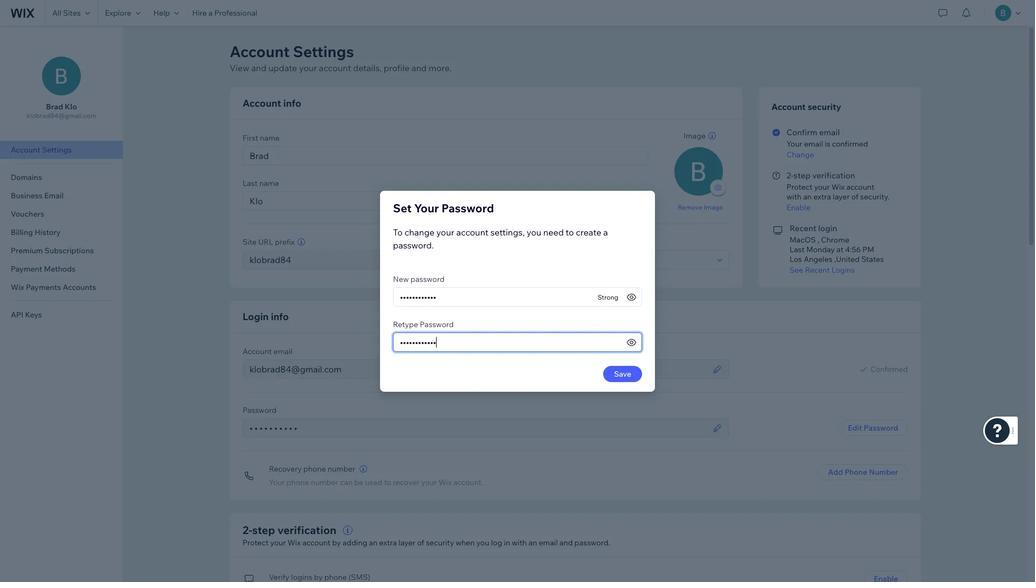Task type: describe. For each thing, give the bounding box(es) containing it.
klobrad84@gmail.com
[[27, 112, 96, 120]]

login info
[[243, 311, 289, 323]]

macos
[[790, 235, 816, 245]]

site url prefix
[[243, 237, 295, 247]]

Type your password here password field
[[397, 288, 598, 306]]

1 vertical spatial your
[[414, 201, 439, 215]]

an inside '2-step verification protect your wix account with an extra layer of security. enable'
[[804, 192, 812, 202]]

history
[[35, 228, 61, 237]]

with inside '2-step verification protect your wix account with an extra layer of security. enable'
[[787, 192, 802, 202]]

you inside 'to change your account settings, you need to create a password.'
[[527, 227, 542, 238]]

0 horizontal spatial and
[[251, 63, 267, 73]]

billing history link
[[0, 223, 123, 242]]

account inside 'to change your account settings, you need to create a password.'
[[457, 227, 489, 238]]

0 horizontal spatial layer
[[399, 538, 416, 548]]

0 horizontal spatial to
[[384, 478, 392, 488]]

Email address text field
[[247, 360, 710, 379]]

confirm
[[787, 127, 818, 138]]

1 vertical spatial of
[[417, 538, 424, 548]]

0 horizontal spatial protect
[[243, 538, 269, 548]]

your down 2-step verification
[[270, 538, 286, 548]]

update
[[269, 63, 297, 73]]

be
[[355, 478, 364, 488]]

2-step verification
[[243, 524, 337, 537]]

edit password
[[848, 423, 899, 433]]

business email
[[11, 191, 64, 201]]

change button
[[787, 150, 907, 160]]

2- for 2-step verification
[[243, 524, 252, 537]]

account language
[[491, 237, 555, 247]]

number
[[870, 468, 899, 477]]

verify logins by phone (sms)
[[269, 573, 371, 582]]

account info
[[243, 97, 301, 110]]

retype password
[[393, 320, 454, 329]]

save
[[614, 369, 632, 379]]

wix payments accounts link
[[0, 278, 123, 297]]

wix payments accounts
[[11, 283, 96, 292]]

methods
[[44, 264, 76, 274]]

account for account security
[[772, 101, 806, 112]]

wix inside '2-step verification protect your wix account with an extra layer of security. enable'
[[832, 182, 845, 192]]

1 horizontal spatial and
[[412, 63, 427, 73]]

prefix
[[275, 237, 295, 247]]

,united
[[835, 255, 860, 264]]

url
[[258, 237, 273, 247]]

of inside '2-step verification protect your wix account with an extra layer of security. enable'
[[852, 192, 859, 202]]

recovery phone number
[[269, 464, 356, 474]]

your phone number can be used to recover your wix account.
[[269, 478, 484, 488]]

email left is
[[805, 139, 824, 149]]

settings for account settings
[[42, 145, 72, 155]]

professional
[[214, 8, 257, 18]]

language
[[522, 237, 555, 247]]

api keys
[[11, 310, 42, 320]]

monday
[[807, 245, 835, 255]]

0 horizontal spatial with
[[512, 538, 527, 548]]

explore
[[105, 8, 131, 18]]

password
[[411, 274, 445, 284]]

4:56
[[846, 245, 861, 255]]

remove image
[[678, 203, 723, 211]]

number for recovery
[[328, 464, 356, 474]]

more.
[[429, 63, 452, 73]]

2 vertical spatial phone
[[325, 573, 347, 582]]

edit
[[848, 423, 863, 433]]

security.
[[861, 192, 890, 202]]

your inside 'to change your account settings, you need to create a password.'
[[437, 227, 455, 238]]

add phone number
[[829, 468, 899, 477]]

business
[[11, 191, 43, 201]]

your right recover
[[421, 478, 437, 488]]

confirmed
[[833, 139, 869, 149]]

logins
[[291, 573, 312, 582]]

save button
[[604, 366, 642, 382]]

protect inside '2-step verification protect your wix account with an extra layer of security. enable'
[[787, 182, 813, 192]]

0 horizontal spatial extra
[[379, 538, 397, 548]]

to
[[393, 227, 403, 238]]

new password
[[393, 274, 445, 284]]

is
[[825, 139, 831, 149]]

profile
[[384, 63, 410, 73]]

keys
[[25, 310, 42, 320]]

0 vertical spatial last
[[243, 179, 258, 188]]

brad
[[46, 102, 63, 112]]

remove
[[678, 203, 703, 211]]

enable button
[[787, 203, 907, 213]]

account for account email
[[243, 347, 272, 357]]

chrome
[[822, 235, 850, 245]]

Enter your first name. text field
[[247, 147, 645, 165]]

confirm email your email is confirmed change
[[787, 127, 869, 160]]

api keys link
[[0, 306, 123, 324]]

password inside 'button'
[[864, 423, 899, 433]]

subscriptions
[[45, 246, 94, 256]]

retype
[[393, 320, 418, 329]]

account inside account settings view and update your account details, profile and more.
[[319, 63, 351, 73]]

business email link
[[0, 187, 123, 205]]

premium subscriptions link
[[0, 242, 123, 260]]

last inside recent login macos , chrome last monday at 4:56 pm los angeles ,united states see recent logins
[[790, 245, 805, 255]]

edit password button
[[839, 420, 908, 436]]

0 horizontal spatial you
[[477, 538, 490, 548]]

in
[[504, 538, 511, 548]]

(sms)
[[349, 573, 371, 582]]

vouchers
[[11, 209, 44, 219]]

change
[[787, 150, 815, 160]]

see recent logins button
[[790, 265, 908, 275]]

klo
[[65, 102, 77, 112]]

1 horizontal spatial security
[[808, 101, 842, 112]]

set your password
[[393, 201, 494, 215]]

states
[[862, 255, 884, 264]]

brad klo klobrad84@gmail.com
[[27, 102, 96, 120]]

to change your account settings, you need to create a password.
[[393, 227, 608, 251]]

new
[[393, 274, 409, 284]]

los
[[790, 255, 803, 264]]



Task type: vqa. For each thing, say whether or not it's contained in the screenshot.
adding
yes



Task type: locate. For each thing, give the bounding box(es) containing it.
of up the enable button
[[852, 192, 859, 202]]

Enter your last name. text field
[[247, 192, 645, 210]]

0 vertical spatial settings
[[293, 42, 354, 61]]

info down update at the left of the page
[[284, 97, 301, 110]]

1 horizontal spatial extra
[[814, 192, 832, 202]]

add
[[829, 468, 843, 477]]

0 vertical spatial by
[[332, 538, 341, 548]]

an
[[804, 192, 812, 202], [369, 538, 378, 548], [529, 538, 537, 548]]

protect down 2-step verification
[[243, 538, 269, 548]]

extra
[[814, 192, 832, 202], [379, 538, 397, 548]]

password. inside 'to change your account settings, you need to create a password.'
[[393, 240, 434, 251]]

recent
[[790, 223, 817, 234], [806, 265, 830, 275]]

settings inside account settings view and update your account details, profile and more.
[[293, 42, 354, 61]]

0 vertical spatial your
[[787, 139, 803, 149]]

settings up domains "link"
[[42, 145, 72, 155]]

account left language
[[491, 237, 520, 247]]

change
[[405, 227, 435, 238]]

your inside confirm email your email is confirmed change
[[787, 139, 803, 149]]

0 horizontal spatial last
[[243, 179, 258, 188]]

,
[[818, 235, 820, 245]]

email up is
[[820, 127, 840, 138]]

remove image button
[[678, 202, 723, 212]]

0 horizontal spatial settings
[[42, 145, 72, 155]]

settings up update at the left of the page
[[293, 42, 354, 61]]

log
[[491, 538, 503, 548]]

angeles
[[804, 255, 833, 264]]

0 horizontal spatial your
[[269, 478, 285, 488]]

details,
[[353, 63, 382, 73]]

0 horizontal spatial a
[[209, 8, 213, 18]]

verification for 2-step verification
[[278, 524, 337, 537]]

sidebar element
[[0, 26, 124, 583]]

create
[[576, 227, 602, 238]]

0 vertical spatial extra
[[814, 192, 832, 202]]

to right used
[[384, 478, 392, 488]]

1 horizontal spatial your
[[414, 201, 439, 215]]

1 vertical spatial settings
[[42, 145, 72, 155]]

info for login info
[[271, 311, 289, 323]]

billing
[[11, 228, 33, 237]]

0 vertical spatial layer
[[833, 192, 850, 202]]

to right need
[[566, 227, 574, 238]]

wix left account.
[[439, 478, 452, 488]]

premium
[[11, 246, 43, 256]]

your up change
[[787, 139, 803, 149]]

None text field
[[247, 419, 710, 437]]

phone
[[845, 468, 868, 477]]

1 vertical spatial image
[[704, 203, 723, 211]]

recent up macos
[[790, 223, 817, 234]]

verification for 2-step verification protect your wix account with an extra layer of security. enable
[[813, 170, 856, 181]]

1 vertical spatial layer
[[399, 538, 416, 548]]

recent down angeles
[[806, 265, 830, 275]]

account up confirm
[[772, 101, 806, 112]]

account inside sidebar element
[[11, 145, 40, 155]]

wix down 2-step verification
[[288, 538, 301, 548]]

account up domains
[[11, 145, 40, 155]]

your right update at the left of the page
[[299, 63, 317, 73]]

account for account settings view and update your account details, profile and more.
[[230, 42, 290, 61]]

1 vertical spatial 2-
[[243, 524, 252, 537]]

payment methods
[[11, 264, 76, 274]]

protect up enable
[[787, 182, 813, 192]]

login
[[243, 311, 269, 323]]

your
[[787, 139, 803, 149], [414, 201, 439, 215], [269, 478, 285, 488]]

layer up the enable button
[[833, 192, 850, 202]]

1 horizontal spatial last
[[790, 245, 805, 255]]

pm
[[863, 245, 875, 255]]

email down the login info
[[274, 347, 293, 357]]

enable
[[787, 203, 811, 213]]

of left when
[[417, 538, 424, 548]]

step
[[794, 170, 811, 181], [252, 524, 275, 537]]

account for account settings
[[11, 145, 40, 155]]

0 vertical spatial 2-
[[787, 170, 794, 181]]

0 horizontal spatial step
[[252, 524, 275, 537]]

1 vertical spatial name
[[259, 179, 279, 188]]

last down first on the left top of the page
[[243, 179, 258, 188]]

you left need
[[527, 227, 542, 238]]

used
[[365, 478, 383, 488]]

verification inside '2-step verification protect your wix account with an extra layer of security. enable'
[[813, 170, 856, 181]]

account inside account settings view and update your account details, profile and more.
[[230, 42, 290, 61]]

account for account info
[[243, 97, 281, 110]]

0 horizontal spatial verification
[[278, 524, 337, 537]]

settings,
[[491, 227, 525, 238]]

0 vertical spatial image
[[684, 131, 706, 141]]

extra inside '2-step verification protect your wix account with an extra layer of security. enable'
[[814, 192, 832, 202]]

payment methods link
[[0, 260, 123, 278]]

your inside account settings view and update your account details, profile and more.
[[299, 63, 317, 73]]

wix down payment
[[11, 283, 24, 292]]

0 horizontal spatial an
[[369, 538, 378, 548]]

0 vertical spatial info
[[284, 97, 301, 110]]

confirmed
[[871, 365, 908, 374]]

sites
[[63, 8, 81, 18]]

premium subscriptions
[[11, 246, 94, 256]]

an up enable
[[804, 192, 812, 202]]

your up the enable button
[[815, 182, 830, 192]]

verification up logins
[[278, 524, 337, 537]]

account.
[[454, 478, 484, 488]]

1 horizontal spatial verification
[[813, 170, 856, 181]]

phone left (sms)
[[325, 573, 347, 582]]

recover
[[393, 478, 420, 488]]

account left settings,
[[457, 227, 489, 238]]

step inside '2-step verification protect your wix account with an extra layer of security. enable'
[[794, 170, 811, 181]]

add phone number button
[[819, 464, 908, 481]]

1 vertical spatial phone
[[287, 478, 309, 488]]

password
[[442, 201, 494, 215], [420, 320, 454, 329], [243, 406, 277, 415], [864, 423, 899, 433]]

view
[[230, 63, 250, 73]]

2 horizontal spatial your
[[787, 139, 803, 149]]

you left log
[[477, 538, 490, 548]]

account email
[[243, 347, 293, 357]]

email
[[820, 127, 840, 138], [805, 139, 824, 149], [274, 347, 293, 357], [539, 538, 558, 548]]

by left adding
[[332, 538, 341, 548]]

logins
[[832, 265, 856, 275]]

api
[[11, 310, 23, 320]]

payments
[[26, 283, 61, 292]]

info right login
[[271, 311, 289, 323]]

name for last name
[[259, 179, 279, 188]]

email
[[44, 191, 64, 201]]

0 horizontal spatial password.
[[393, 240, 434, 251]]

protect
[[787, 182, 813, 192], [243, 538, 269, 548]]

wix up the enable button
[[832, 182, 845, 192]]

can
[[340, 478, 353, 488]]

domains
[[11, 173, 42, 182]]

Retype your password here password field
[[397, 333, 626, 351]]

2 horizontal spatial and
[[560, 538, 573, 548]]

2- inside '2-step verification protect your wix account with an extra layer of security. enable'
[[787, 170, 794, 181]]

number for your
[[311, 478, 339, 488]]

your down set your password
[[437, 227, 455, 238]]

account settings link
[[0, 141, 123, 159]]

account inside '2-step verification protect your wix account with an extra layer of security. enable'
[[847, 182, 875, 192]]

layer right adding
[[399, 538, 416, 548]]

see
[[790, 265, 804, 275]]

by right logins
[[314, 573, 323, 582]]

your down recovery
[[269, 478, 285, 488]]

login
[[819, 223, 838, 234]]

account for account language
[[491, 237, 520, 247]]

1 horizontal spatial of
[[852, 192, 859, 202]]

step up verify
[[252, 524, 275, 537]]

0 vertical spatial security
[[808, 101, 842, 112]]

an right the in
[[529, 538, 537, 548]]

step down change
[[794, 170, 811, 181]]

1 vertical spatial protect
[[243, 538, 269, 548]]

account settings view and update your account details, profile and more.
[[230, 42, 452, 73]]

by
[[332, 538, 341, 548], [314, 573, 323, 582]]

extra right adding
[[379, 538, 397, 548]]

1 vertical spatial last
[[790, 245, 805, 255]]

settings inside sidebar element
[[42, 145, 72, 155]]

info
[[284, 97, 301, 110], [271, 311, 289, 323]]

adding
[[343, 538, 367, 548]]

image inside remove image button
[[704, 203, 723, 211]]

2 horizontal spatial an
[[804, 192, 812, 202]]

0 vertical spatial you
[[527, 227, 542, 238]]

number down recovery phone number
[[311, 478, 339, 488]]

last up see
[[790, 245, 805, 255]]

all
[[52, 8, 61, 18]]

name down first name
[[259, 179, 279, 188]]

1 horizontal spatial 2-
[[787, 170, 794, 181]]

2 vertical spatial your
[[269, 478, 285, 488]]

phone for recovery
[[304, 464, 326, 474]]

verification down "change" button
[[813, 170, 856, 181]]

layer inside '2-step verification protect your wix account with an extra layer of security. enable'
[[833, 192, 850, 202]]

phone right recovery
[[304, 464, 326, 474]]

0 horizontal spatial security
[[426, 538, 454, 548]]

an right adding
[[369, 538, 378, 548]]

0 vertical spatial verification
[[813, 170, 856, 181]]

0 vertical spatial recent
[[790, 223, 817, 234]]

Choose an account name text field
[[247, 251, 455, 269]]

account up view
[[230, 42, 290, 61]]

with right the in
[[512, 538, 527, 548]]

number up can
[[328, 464, 356, 474]]

phone for your
[[287, 478, 309, 488]]

1 vertical spatial step
[[252, 524, 275, 537]]

1 vertical spatial verification
[[278, 524, 337, 537]]

email right the in
[[539, 538, 558, 548]]

recent login macos , chrome last monday at 4:56 pm los angeles ,united states see recent logins
[[790, 223, 884, 275]]

1 horizontal spatial step
[[794, 170, 811, 181]]

account up first name
[[243, 97, 281, 110]]

1 vertical spatial security
[[426, 538, 454, 548]]

0 vertical spatial of
[[852, 192, 859, 202]]

1 horizontal spatial protect
[[787, 182, 813, 192]]

1 horizontal spatial by
[[332, 538, 341, 548]]

account
[[319, 63, 351, 73], [847, 182, 875, 192], [457, 227, 489, 238], [303, 538, 331, 548]]

your inside '2-step verification protect your wix account with an extra layer of security. enable'
[[815, 182, 830, 192]]

1 horizontal spatial settings
[[293, 42, 354, 61]]

1 vertical spatial by
[[314, 573, 323, 582]]

1 horizontal spatial a
[[604, 227, 608, 238]]

recovery
[[269, 464, 302, 474]]

security left when
[[426, 538, 454, 548]]

1 horizontal spatial you
[[527, 227, 542, 238]]

when
[[456, 538, 475, 548]]

1 horizontal spatial password.
[[575, 538, 611, 548]]

account down 2-step verification
[[303, 538, 331, 548]]

0 horizontal spatial by
[[314, 573, 323, 582]]

0 vertical spatial a
[[209, 8, 213, 18]]

1 vertical spatial with
[[512, 538, 527, 548]]

None field
[[495, 251, 714, 269]]

account security
[[772, 101, 842, 112]]

billing history
[[11, 228, 61, 237]]

0 vertical spatial step
[[794, 170, 811, 181]]

wix inside sidebar element
[[11, 283, 24, 292]]

0 vertical spatial password.
[[393, 240, 434, 251]]

a inside 'to change your account settings, you need to create a password.'
[[604, 227, 608, 238]]

a right hire
[[209, 8, 213, 18]]

1 horizontal spatial to
[[566, 227, 574, 238]]

accounts
[[63, 283, 96, 292]]

your right set
[[414, 201, 439, 215]]

1 horizontal spatial with
[[787, 192, 802, 202]]

1 horizontal spatial layer
[[833, 192, 850, 202]]

1 vertical spatial to
[[384, 478, 392, 488]]

0 horizontal spatial 2-
[[243, 524, 252, 537]]

0 vertical spatial name
[[260, 133, 280, 143]]

name for first name
[[260, 133, 280, 143]]

at
[[837, 245, 844, 255]]

1 vertical spatial password.
[[575, 538, 611, 548]]

0 vertical spatial protect
[[787, 182, 813, 192]]

all sites
[[52, 8, 81, 18]]

phone down recovery
[[287, 478, 309, 488]]

account settings
[[11, 145, 72, 155]]

0 horizontal spatial of
[[417, 538, 424, 548]]

step for 2-step verification
[[252, 524, 275, 537]]

account left details,
[[319, 63, 351, 73]]

1 vertical spatial recent
[[806, 265, 830, 275]]

1 vertical spatial you
[[477, 538, 490, 548]]

protect your wix account by adding an extra layer of security when you log in with an email and password.
[[243, 538, 611, 548]]

settings for account settings view and update your account details, profile and more.
[[293, 42, 354, 61]]

need
[[544, 227, 564, 238]]

1 vertical spatial info
[[271, 311, 289, 323]]

1 horizontal spatial an
[[529, 538, 537, 548]]

0 vertical spatial to
[[566, 227, 574, 238]]

2-
[[787, 170, 794, 181], [243, 524, 252, 537]]

2-step verification protect your wix account with an extra layer of security. enable
[[787, 170, 890, 213]]

account up the enable button
[[847, 182, 875, 192]]

1 vertical spatial extra
[[379, 538, 397, 548]]

verification
[[813, 170, 856, 181], [278, 524, 337, 537]]

with up enable
[[787, 192, 802, 202]]

security
[[808, 101, 842, 112], [426, 538, 454, 548]]

info for account info
[[284, 97, 301, 110]]

2- for 2-step verification protect your wix account with an extra layer of security. enable
[[787, 170, 794, 181]]

1 vertical spatial a
[[604, 227, 608, 238]]

0 vertical spatial phone
[[304, 464, 326, 474]]

hire a professional
[[192, 8, 257, 18]]

name right first on the left top of the page
[[260, 133, 280, 143]]

0 vertical spatial number
[[328, 464, 356, 474]]

first name
[[243, 133, 280, 143]]

to inside 'to change your account settings, you need to create a password.'
[[566, 227, 574, 238]]

extra up the enable button
[[814, 192, 832, 202]]

account
[[230, 42, 290, 61], [243, 97, 281, 110], [772, 101, 806, 112], [11, 145, 40, 155], [491, 237, 520, 247], [243, 347, 272, 357]]

1 vertical spatial number
[[311, 478, 339, 488]]

site
[[243, 237, 257, 247]]

image
[[684, 131, 706, 141], [704, 203, 723, 211]]

account down login
[[243, 347, 272, 357]]

vouchers link
[[0, 205, 123, 223]]

security up confirm
[[808, 101, 842, 112]]

step for 2-step verification protect your wix account with an extra layer of security. enable
[[794, 170, 811, 181]]

hire
[[192, 8, 207, 18]]

0 vertical spatial with
[[787, 192, 802, 202]]

password.
[[393, 240, 434, 251], [575, 538, 611, 548]]

a right create
[[604, 227, 608, 238]]

first
[[243, 133, 258, 143]]

last name
[[243, 179, 279, 188]]



